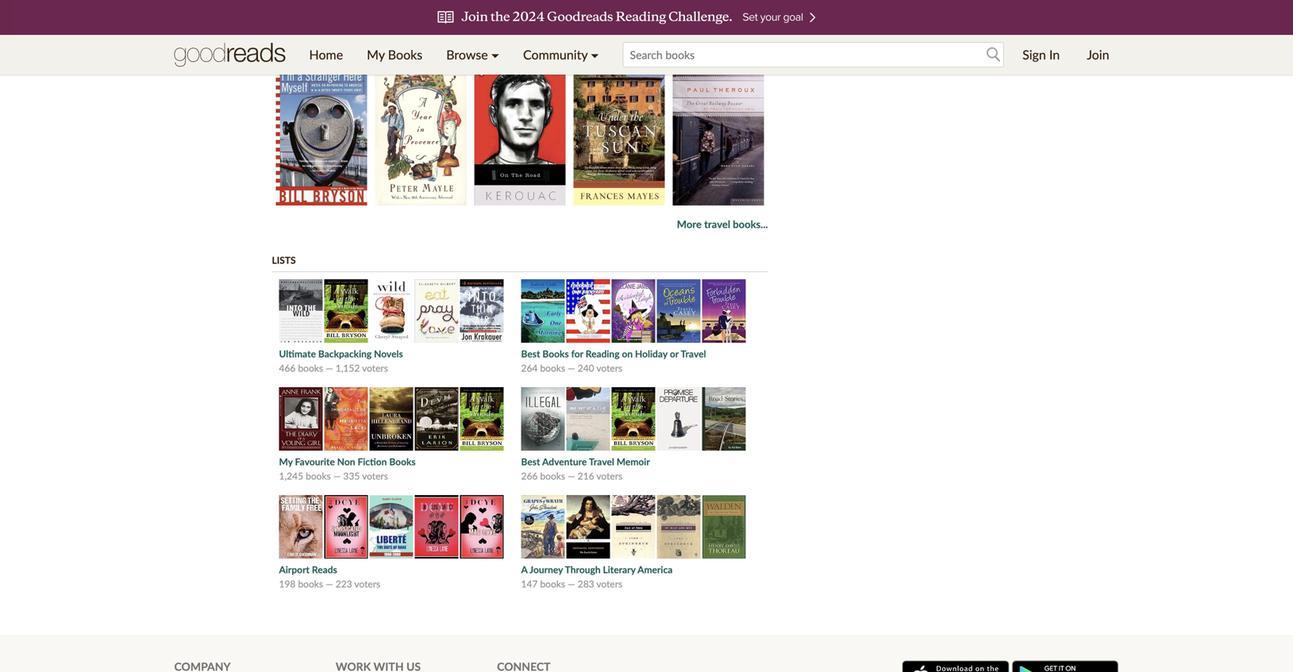 Task type: locate. For each thing, give the bounding box(es) containing it.
menu
[[297, 35, 611, 75]]

voters inside ultimate backpacking novels 466 books     —     1,152 voters
[[362, 363, 388, 374]]

through
[[565, 564, 601, 576]]

books down the lost continent: travels in small-town america image
[[388, 47, 423, 62]]

books...
[[733, 218, 768, 231]]

on the road image
[[474, 63, 566, 206]]

browse
[[446, 47, 488, 62]]

voters down fiction
[[362, 471, 388, 482]]

books down airport reads 'link'
[[298, 579, 323, 590]]

0 vertical spatial travel
[[681, 348, 706, 360]]

best books for reading on holiday or travel link
[[521, 348, 706, 360]]

a year in provence image
[[375, 63, 466, 206]]

travel
[[704, 218, 731, 231]]

the diary of a young girl by anne frank image
[[279, 388, 323, 451]]

download app for android image
[[1012, 661, 1119, 672]]

1 best from the top
[[521, 348, 540, 360]]

a walk in the woods by bill bryson image
[[324, 280, 368, 343], [460, 388, 504, 451], [612, 388, 655, 451]]

a walk in the woods by bill bryson image up backpacking
[[324, 280, 368, 343]]

voters inside my favourite non fiction books 1,245 books     —     335 voters
[[362, 471, 388, 482]]

travel inside best adventure travel memoir 266 books     —     216 voters
[[589, 456, 614, 468]]

wild: from lost to found on the pacific crest trail image
[[276, 0, 367, 43]]

books down adventure
[[540, 471, 565, 482]]

community
[[523, 47, 588, 62]]

unbroken by laura hillenbrand image
[[370, 388, 413, 451]]

books inside 'best books for reading on holiday or travel 264 books     —     240 voters'
[[543, 348, 569, 360]]

—
[[326, 363, 333, 374], [568, 363, 575, 374], [333, 471, 341, 482], [568, 471, 575, 482], [326, 579, 333, 590], [568, 579, 575, 590]]

voters down literary
[[597, 579, 623, 590]]

books inside best adventure travel memoir 266 books     —     216 voters
[[540, 471, 565, 482]]

— left 240
[[568, 363, 575, 374]]

1 horizontal spatial my
[[367, 47, 385, 62]]

0 vertical spatial books
[[388, 47, 423, 62]]

283
[[578, 579, 594, 590]]

the devil in the white city by erik larson image
[[415, 388, 459, 451]]

wild by cheryl strayed image
[[370, 280, 413, 343]]

0 vertical spatial my
[[367, 47, 385, 62]]

best up 266
[[521, 456, 540, 468]]

my for my books
[[367, 47, 385, 62]]

2 best from the top
[[521, 456, 540, 468]]

under the tuscan sun: at home in italy image
[[574, 63, 665, 206]]

voters down best books for reading on holiday or travel link
[[597, 363, 623, 374]]

best inside 'best books for reading on holiday or travel 264 books     —     240 voters'
[[521, 348, 540, 360]]

best up 264
[[521, 348, 540, 360]]

books inside 'best books for reading on holiday or travel 264 books     —     240 voters'
[[540, 363, 565, 374]]

join goodreads' 2024 reading challenge image
[[12, 0, 1282, 35]]

1 vertical spatial travel
[[589, 456, 614, 468]]

2 ▾ from the left
[[591, 47, 599, 62]]

east of eden by john steinbeck image
[[612, 496, 655, 559]]

books inside my books link
[[388, 47, 423, 62]]

travel inside 'best books for reading on holiday or travel 264 books     —     240 voters'
[[681, 348, 706, 360]]

— left 335
[[333, 471, 341, 482]]

my books
[[367, 47, 423, 62]]

— left 283
[[568, 579, 575, 590]]

travel right the or
[[681, 348, 706, 360]]

home
[[309, 47, 343, 62]]

download app for ios image
[[902, 661, 1009, 672]]

travel up 216
[[589, 456, 614, 468]]

— inside ultimate backpacking novels 466 books     —     1,152 voters
[[326, 363, 333, 374]]

0 horizontal spatial ▾
[[491, 47, 499, 62]]

books inside ultimate backpacking novels 466 books     —     1,152 voters
[[298, 363, 323, 374]]

voters down the "novels"
[[362, 363, 388, 374]]

voters inside 'best books for reading on holiday or travel 264 books     —     240 voters'
[[597, 363, 623, 374]]

— inside the a journey through literary america 147 books     —     283 voters
[[568, 579, 575, 590]]

early one morning by aubree lane image
[[521, 280, 565, 343]]

Search for books to add to your shelves search field
[[623, 42, 1004, 67]]

my
[[367, 47, 385, 62], [279, 456, 293, 468]]

1 vertical spatial best
[[521, 456, 540, 468]]

airport reads 198 books     —     223 voters
[[279, 564, 381, 590]]

illegal by john  dennehy image
[[521, 388, 565, 451]]

my up 1,245
[[279, 456, 293, 468]]

216
[[578, 471, 594, 482]]

community ▾ button
[[511, 35, 611, 75]]

join link
[[1075, 35, 1121, 75]]

voters right 223
[[354, 579, 381, 590]]

literary
[[603, 564, 636, 576]]

complicated moonlight by lynessa layne image
[[324, 496, 368, 559]]

— inside best adventure travel memoir 266 books     —     216 voters
[[568, 471, 575, 482]]

best for best books for reading on holiday or travel 264 books     —     240 voters
[[521, 348, 540, 360]]

1 horizontal spatial travel
[[681, 348, 706, 360]]

books
[[298, 363, 323, 374], [540, 363, 565, 374], [306, 471, 331, 482], [540, 471, 565, 482], [298, 579, 323, 590], [540, 579, 565, 590]]

ultimate backpacking novels 466 books     —     1,152 voters
[[279, 348, 403, 374]]

fiction
[[358, 456, 387, 468]]

264
[[521, 363, 538, 374]]

lists
[[272, 255, 296, 266]]

lists link
[[272, 255, 296, 266]]

books inside the a journey through literary america 147 books     —     283 voters
[[540, 579, 565, 590]]

0 horizontal spatial travel
[[589, 456, 614, 468]]

1 horizontal spatial ▾
[[591, 47, 599, 62]]

books for best
[[543, 348, 569, 360]]

i'm a stranger here myself: notes on returning to america after twenty years away image
[[276, 63, 367, 206]]

a
[[521, 564, 528, 576]]

1 vertical spatial books
[[543, 348, 569, 360]]

0 vertical spatial best
[[521, 348, 540, 360]]

— left 216
[[568, 471, 575, 482]]

best for best adventure travel memoir 266 books     —     216 voters
[[521, 456, 540, 468]]

best
[[521, 348, 540, 360], [521, 456, 540, 468]]

a walk in the woods by bill bryson image up memoir
[[612, 388, 655, 451]]

my books link
[[355, 35, 434, 75]]

into thin air by jon krakauer image
[[460, 280, 504, 343]]

reading
[[586, 348, 620, 360]]

a walk in the woods by bill bryson image right the devil in the white city by erik larson image at left bottom
[[460, 388, 504, 451]]

books down favourite
[[306, 471, 331, 482]]

adventure
[[542, 456, 587, 468]]

sign
[[1023, 47, 1046, 62]]

more travel books... link
[[677, 218, 768, 231]]

foreigner in my own backyard by travis casey image
[[566, 280, 610, 343]]

books down journey
[[540, 579, 565, 590]]

best adventure travel memoir 266 books     —     216 voters
[[521, 456, 650, 482]]

the grapes of wrath by john steinbeck image
[[521, 496, 565, 559]]

books right 264
[[540, 363, 565, 374]]

223
[[336, 579, 352, 590]]

voters right 216
[[597, 471, 623, 482]]

266
[[521, 471, 538, 482]]

my inside my favourite non fiction books 1,245 books     —     335 voters
[[279, 456, 293, 468]]

the immortal life of henrietta lacks by rebecca skloot image
[[324, 388, 368, 451]]

466
[[279, 363, 296, 374]]

forbidden trouble by travis casey image
[[702, 280, 746, 343]]

▾ right community
[[591, 47, 599, 62]]

▾ right the browse
[[491, 47, 499, 62]]

eat, pray, love by elizabeth gilbert image
[[415, 280, 459, 343]]

airport reads link
[[279, 564, 337, 576]]

1 ▾ from the left
[[491, 47, 499, 62]]

best inside best adventure travel memoir 266 books     —     216 voters
[[521, 456, 540, 468]]

in
[[1050, 47, 1060, 62]]

travel
[[681, 348, 706, 360], [589, 456, 614, 468]]

the lost continent: travels in small-town america image
[[375, 0, 466, 43]]

▾
[[491, 47, 499, 62], [591, 47, 599, 62]]

accidental leigh by melanie  james image
[[612, 280, 655, 343]]

books right fiction
[[389, 456, 416, 468]]

— left 223
[[326, 579, 333, 590]]

— left 1,152
[[326, 363, 333, 374]]

backpacking
[[318, 348, 372, 360]]

0 horizontal spatial my
[[279, 456, 293, 468]]

198
[[279, 579, 296, 590]]

2 vertical spatial books
[[389, 456, 416, 468]]

books
[[388, 47, 423, 62], [543, 348, 569, 360], [389, 456, 416, 468]]

voters
[[362, 363, 388, 374], [597, 363, 623, 374], [362, 471, 388, 482], [597, 471, 623, 482], [354, 579, 381, 590], [597, 579, 623, 590]]

books down ultimate
[[298, 363, 323, 374]]

my right "home" at the left of page
[[367, 47, 385, 62]]

1 vertical spatial my
[[279, 456, 293, 468]]

Search books text field
[[623, 42, 1004, 67]]

books inside airport reads 198 books     —     223 voters
[[298, 579, 323, 590]]

community ▾
[[523, 47, 599, 62]]

books left for
[[543, 348, 569, 360]]

journey
[[530, 564, 563, 576]]

ultimate backpacking novels link
[[279, 348, 403, 360]]



Task type: describe. For each thing, give the bounding box(es) containing it.
best adventure travel memoir link
[[521, 456, 650, 468]]

the great railway bazaar: by train through asia image
[[673, 63, 764, 206]]

into the wild by jon krakauer image
[[279, 280, 323, 343]]

best books for reading on holiday or travel 264 books     —     240 voters
[[521, 348, 706, 374]]

oceans of trouble by travis casey image
[[657, 280, 701, 343]]

my favourite non fiction books 1,245 books     —     335 voters
[[279, 456, 416, 482]]

more
[[677, 218, 702, 231]]

books for my
[[388, 47, 423, 62]]

voters inside the a journey through literary america 147 books     —     283 voters
[[597, 579, 623, 590]]

147
[[521, 579, 538, 590]]

▾ for browse ▾
[[491, 47, 499, 62]]

or
[[670, 348, 679, 360]]

my favourite non fiction books link
[[279, 456, 416, 468]]

more travel books...
[[677, 218, 768, 231]]

browse ▾ button
[[434, 35, 511, 75]]

▾ for community ▾
[[591, 47, 599, 62]]

voters inside airport reads 198 books     —     223 voters
[[354, 579, 381, 590]]

on
[[622, 348, 633, 360]]

voters inside best adventure travel memoir 266 books     —     216 voters
[[597, 471, 623, 482]]

ultimate
[[279, 348, 316, 360]]

sign in link
[[1011, 35, 1072, 75]]

don't close your eyes by lynessa james image
[[415, 496, 459, 559]]

holiday
[[635, 348, 668, 360]]

my for my favourite non fiction books 1,245 books     —     335 voters
[[279, 456, 293, 468]]

2 horizontal spatial a walk in the woods by bill bryson image
[[612, 388, 655, 451]]

walden by henry david thoreau image
[[702, 496, 746, 559]]

sign in
[[1023, 47, 1060, 62]]

1,152
[[336, 363, 360, 374]]

a journey through literary america link
[[521, 564, 673, 576]]

mad love by lynessa layne image
[[460, 496, 504, 559]]

reads
[[312, 564, 337, 576]]

airport
[[279, 564, 310, 576]]

travels with charley: in search of america image
[[574, 0, 665, 43]]

240
[[578, 363, 594, 374]]

0 horizontal spatial a walk in the woods by bill bryson image
[[324, 280, 368, 343]]

browse ▾
[[446, 47, 499, 62]]

books inside my favourite non fiction books 1,245 books     —     335 voters
[[306, 471, 331, 482]]

— inside 'best books for reading on holiday or travel 264 books     —     240 voters'
[[568, 363, 575, 374]]

menu containing home
[[297, 35, 611, 75]]

of mice and men by john steinbeck image
[[657, 496, 701, 559]]

promise of departure by l.w. montgomery image
[[657, 388, 701, 451]]

a journey through literary america 147 books     —     283 voters
[[521, 564, 673, 590]]

non
[[337, 456, 355, 468]]

— inside my favourite non fiction books 1,245 books     —     335 voters
[[333, 471, 341, 482]]

the scarlet letter by nathaniel hawthorne image
[[566, 496, 610, 559]]

setting the family free by eric d. goodman image
[[279, 496, 323, 559]]

america
[[638, 564, 673, 576]]

liberté by gary j. floyd image
[[370, 496, 413, 559]]

into the wild image
[[474, 0, 566, 43]]

books inside my favourite non fiction books 1,245 books     —     335 voters
[[389, 456, 416, 468]]

335
[[343, 471, 360, 482]]

home link
[[297, 35, 355, 75]]

one day at a time 2017 by hollie bell-schinzing image
[[566, 388, 610, 451]]

vagabonding: an uncommon guide to the art of long-term world travel image
[[673, 0, 764, 43]]

favourite
[[295, 456, 335, 468]]

1 horizontal spatial a walk in the woods by bill bryson image
[[460, 388, 504, 451]]

road stories by ed  davis image
[[702, 388, 746, 451]]

join
[[1087, 47, 1110, 62]]

novels
[[374, 348, 403, 360]]

— inside airport reads 198 books     —     223 voters
[[326, 579, 333, 590]]

memoir
[[617, 456, 650, 468]]

for
[[571, 348, 583, 360]]

1,245
[[279, 471, 303, 482]]



Task type: vqa. For each thing, say whether or not it's contained in the screenshot.
East of Eden by John Steinbeck image at the bottom of page
yes



